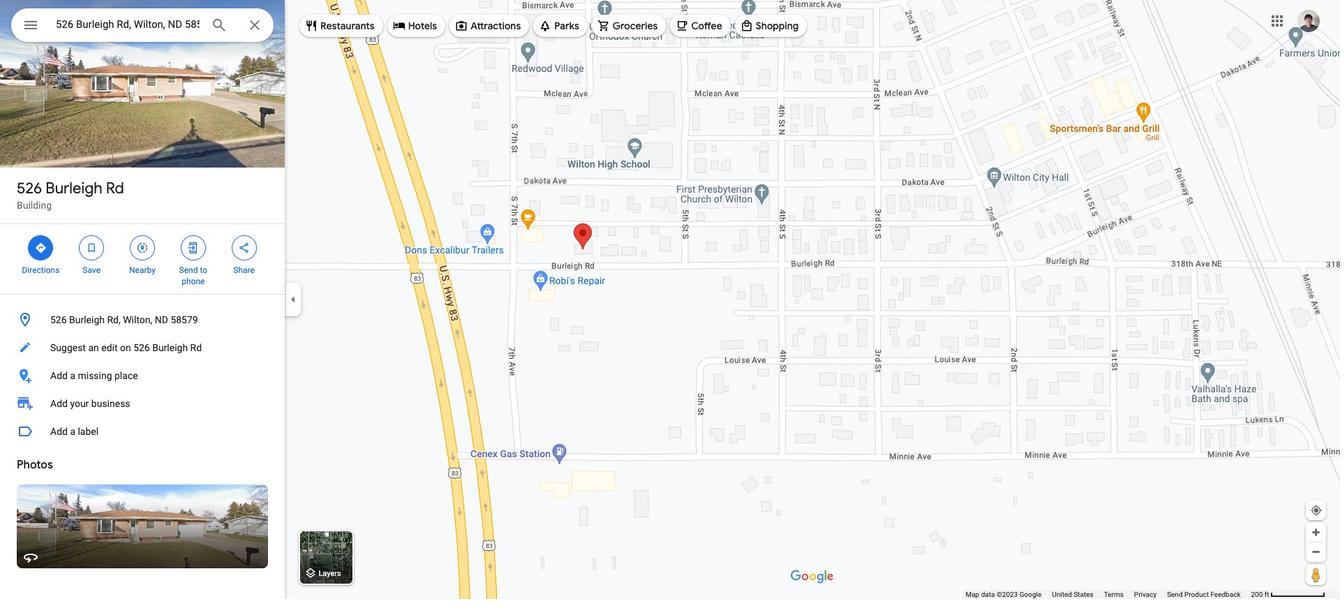 Task type: vqa. For each thing, say whether or not it's contained in the screenshot.
Coffee button
yes



Task type: describe. For each thing, give the bounding box(es) containing it.
coffee
[[692, 20, 722, 32]]

attractions button
[[450, 9, 529, 43]]

show street view coverage image
[[1306, 564, 1327, 585]]

business
[[91, 398, 130, 409]]

526 for rd,
[[50, 314, 67, 325]]

layers
[[319, 569, 341, 578]]

google maps element
[[0, 0, 1340, 599]]

rd inside suggest an edit on 526 burleigh rd button
[[190, 342, 202, 353]]

add for add your business
[[50, 398, 68, 409]]

parks button
[[534, 9, 588, 43]]

526 Burleigh Rd, Wilton, ND 58579 field
[[11, 8, 274, 42]]

terms button
[[1104, 590, 1124, 599]]

zoom out image
[[1311, 547, 1322, 557]]

hotels
[[408, 20, 437, 32]]

map data ©2023 google
[[966, 591, 1042, 598]]

526 burleigh rd building
[[17, 179, 124, 211]]

collapse side panel image
[[286, 292, 301, 307]]

add a missing place button
[[0, 362, 285, 390]]

building
[[17, 200, 52, 211]]

parks
[[555, 20, 579, 32]]

groceries
[[613, 20, 658, 32]]

directions
[[22, 265, 60, 275]]

526 burleigh rd main content
[[0, 0, 285, 599]]

place
[[115, 370, 138, 381]]


[[34, 240, 47, 256]]

nearby
[[129, 265, 156, 275]]

photos
[[17, 458, 53, 472]]

send product feedback button
[[1167, 590, 1241, 599]]

 search field
[[11, 8, 274, 45]]

attractions
[[471, 20, 521, 32]]

suggest an edit on 526 burleigh rd button
[[0, 334, 285, 362]]

add a missing place
[[50, 370, 138, 381]]

add for add a label
[[50, 426, 68, 437]]

wilton,
[[123, 314, 152, 325]]

terms
[[1104, 591, 1124, 598]]

groceries button
[[592, 9, 666, 43]]

526 for rd
[[17, 179, 42, 198]]


[[22, 15, 39, 35]]

phone
[[182, 276, 205, 286]]

add your business
[[50, 398, 130, 409]]

200 ft button
[[1251, 591, 1326, 598]]

burleigh for rd,
[[69, 314, 105, 325]]

label
[[78, 426, 99, 437]]

2 horizontal spatial 526
[[133, 342, 150, 353]]

show your location image
[[1310, 504, 1323, 517]]


[[187, 240, 200, 256]]

save
[[83, 265, 101, 275]]

send for send product feedback
[[1167, 591, 1183, 598]]

suggest an edit on 526 burleigh rd
[[50, 342, 202, 353]]

privacy
[[1134, 591, 1157, 598]]

526 burleigh rd, wilton, nd 58579
[[50, 314, 198, 325]]

privacy button
[[1134, 590, 1157, 599]]

to
[[200, 265, 207, 275]]

united states button
[[1052, 590, 1094, 599]]

add a label button
[[0, 418, 285, 445]]

ft
[[1265, 591, 1270, 598]]

58579
[[171, 314, 198, 325]]

missing
[[78, 370, 112, 381]]



Task type: locate. For each thing, give the bounding box(es) containing it.
restaurants button
[[300, 9, 383, 43]]

add inside button
[[50, 370, 68, 381]]

200 ft
[[1251, 591, 1270, 598]]

a for missing
[[70, 370, 75, 381]]

share
[[233, 265, 255, 275]]

add left your
[[50, 398, 68, 409]]

2 a from the top
[[70, 426, 75, 437]]

burleigh up the building
[[46, 179, 102, 198]]

send
[[179, 265, 198, 275], [1167, 591, 1183, 598]]

None field
[[56, 16, 200, 33]]

suggest
[[50, 342, 86, 353]]

google
[[1020, 591, 1042, 598]]

none field inside 526 burleigh rd, wilton, nd 58579 field
[[56, 16, 200, 33]]

a left the missing
[[70, 370, 75, 381]]

0 vertical spatial burleigh
[[46, 179, 102, 198]]

zoom in image
[[1311, 527, 1322, 538]]

burleigh down nd
[[152, 342, 188, 353]]

0 horizontal spatial 526
[[17, 179, 42, 198]]

526 burleigh rd, wilton, nd 58579 button
[[0, 306, 285, 334]]

1 vertical spatial 526
[[50, 314, 67, 325]]

nd
[[155, 314, 168, 325]]

add your business link
[[0, 390, 285, 418]]

burleigh left rd,
[[69, 314, 105, 325]]

shopping
[[756, 20, 799, 32]]

united states
[[1052, 591, 1094, 598]]

1 a from the top
[[70, 370, 75, 381]]

footer
[[966, 590, 1251, 599]]

states
[[1074, 591, 1094, 598]]

a for label
[[70, 426, 75, 437]]

add left label
[[50, 426, 68, 437]]

send up phone
[[179, 265, 198, 275]]

526 right on
[[133, 342, 150, 353]]

rd,
[[107, 314, 121, 325]]

feedback
[[1211, 591, 1241, 598]]

send inside button
[[1167, 591, 1183, 598]]


[[85, 240, 98, 256]]

add inside button
[[50, 426, 68, 437]]

footer containing map data ©2023 google
[[966, 590, 1251, 599]]

0 horizontal spatial send
[[179, 265, 198, 275]]

send left product
[[1167, 591, 1183, 598]]

1 horizontal spatial send
[[1167, 591, 1183, 598]]

send product feedback
[[1167, 591, 1241, 598]]


[[136, 240, 149, 256]]

restaurants
[[320, 20, 375, 32]]

add for add a missing place
[[50, 370, 68, 381]]

product
[[1185, 591, 1209, 598]]

edit
[[101, 342, 118, 353]]


[[238, 240, 250, 256]]

burleigh
[[46, 179, 102, 198], [69, 314, 105, 325], [152, 342, 188, 353]]

on
[[120, 342, 131, 353]]

a left label
[[70, 426, 75, 437]]

send inside 'send to phone'
[[179, 265, 198, 275]]

0 vertical spatial 526
[[17, 179, 42, 198]]

burleigh inside suggest an edit on 526 burleigh rd button
[[152, 342, 188, 353]]

add a label
[[50, 426, 99, 437]]

526
[[17, 179, 42, 198], [50, 314, 67, 325], [133, 342, 150, 353]]

add down suggest
[[50, 370, 68, 381]]

footer inside google maps element
[[966, 590, 1251, 599]]

rd
[[106, 179, 124, 198], [190, 342, 202, 353]]

an
[[88, 342, 99, 353]]

0 vertical spatial rd
[[106, 179, 124, 198]]

actions for 526 burleigh rd region
[[0, 224, 285, 294]]

1 horizontal spatial 526
[[50, 314, 67, 325]]

map
[[966, 591, 980, 598]]

google account: nolan park  
(nolan.park@adept.ai) image
[[1298, 10, 1320, 32]]

a inside button
[[70, 426, 75, 437]]

coffee button
[[671, 9, 731, 43]]

send for send to phone
[[179, 265, 198, 275]]

526 up suggest
[[50, 314, 67, 325]]

your
[[70, 398, 89, 409]]

1 vertical spatial add
[[50, 398, 68, 409]]

burleigh inside '526 burleigh rd, wilton, nd 58579' button
[[69, 314, 105, 325]]

3 add from the top
[[50, 426, 68, 437]]

burleigh for rd
[[46, 179, 102, 198]]

 button
[[11, 8, 50, 45]]

shopping button
[[735, 9, 807, 43]]

1 horizontal spatial rd
[[190, 342, 202, 353]]

2 vertical spatial burleigh
[[152, 342, 188, 353]]

0 horizontal spatial rd
[[106, 179, 124, 198]]

a inside button
[[70, 370, 75, 381]]

0 vertical spatial send
[[179, 265, 198, 275]]

1 vertical spatial burleigh
[[69, 314, 105, 325]]

0 vertical spatial add
[[50, 370, 68, 381]]

2 vertical spatial 526
[[133, 342, 150, 353]]

add
[[50, 370, 68, 381], [50, 398, 68, 409], [50, 426, 68, 437]]

526 up the building
[[17, 179, 42, 198]]

data
[[981, 591, 995, 598]]

burleigh inside 526 burleigh rd building
[[46, 179, 102, 198]]

send to phone
[[179, 265, 207, 286]]

526 inside 526 burleigh rd building
[[17, 179, 42, 198]]

hotels button
[[387, 9, 446, 43]]

0 vertical spatial a
[[70, 370, 75, 381]]

2 add from the top
[[50, 398, 68, 409]]

united
[[1052, 591, 1072, 598]]

rd inside 526 burleigh rd building
[[106, 179, 124, 198]]

1 vertical spatial a
[[70, 426, 75, 437]]

1 vertical spatial send
[[1167, 591, 1183, 598]]

1 add from the top
[[50, 370, 68, 381]]

©2023
[[997, 591, 1018, 598]]

a
[[70, 370, 75, 381], [70, 426, 75, 437]]

2 vertical spatial add
[[50, 426, 68, 437]]

1 vertical spatial rd
[[190, 342, 202, 353]]

200
[[1251, 591, 1263, 598]]



